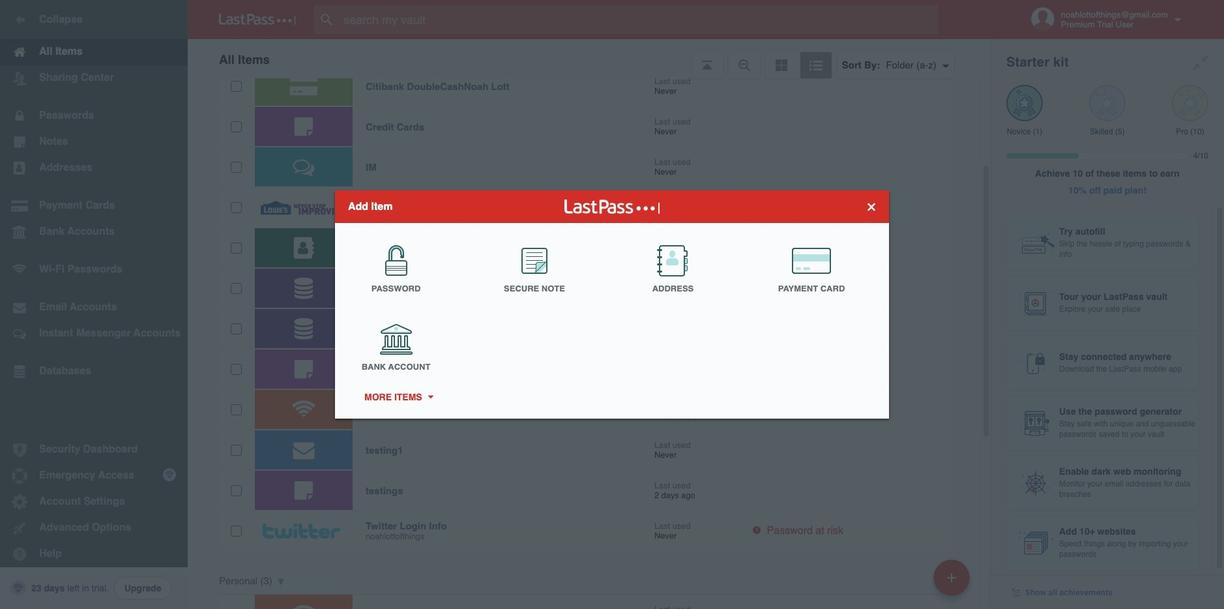Task type: vqa. For each thing, say whether or not it's contained in the screenshot.
New Item element
no



Task type: describe. For each thing, give the bounding box(es) containing it.
main navigation navigation
[[0, 0, 188, 609]]

caret right image
[[426, 396, 435, 399]]



Task type: locate. For each thing, give the bounding box(es) containing it.
vault options navigation
[[188, 39, 991, 78]]

dialog
[[335, 190, 889, 419]]

lastpass image
[[219, 14, 296, 25]]

new item image
[[948, 573, 957, 582]]

new item navigation
[[929, 556, 978, 609]]

Search search field
[[314, 5, 964, 34]]

search my vault text field
[[314, 5, 964, 34]]



